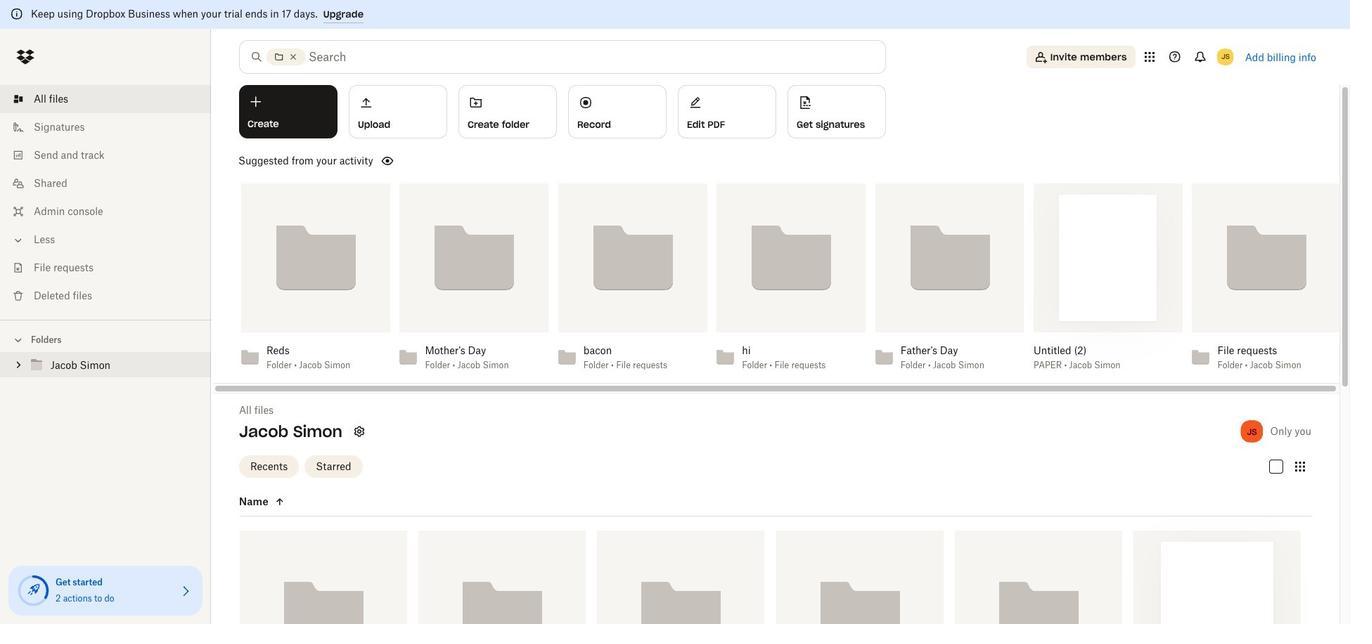 Task type: locate. For each thing, give the bounding box(es) containing it.
dropbox image
[[11, 43, 39, 71]]

file, _ getting started with dropbox paper.paper row
[[1134, 531, 1302, 625]]

folder, send and track row
[[955, 531, 1123, 625]]

folder, father's day row
[[240, 531, 407, 625]]

folder settings image
[[351, 423, 368, 440]]

list item
[[0, 85, 211, 113]]

folder, reds row
[[776, 531, 944, 625]]

list
[[0, 77, 211, 320]]

alert
[[0, 0, 1351, 29]]



Task type: vqa. For each thing, say whether or not it's contained in the screenshot.
"Search in folder "Jacob Simon"" text box
yes



Task type: describe. For each thing, give the bounding box(es) containing it.
Search in folder "Jacob Simon" text field
[[309, 49, 857, 65]]

less image
[[11, 234, 25, 248]]

folder, mother's day row
[[598, 531, 765, 625]]

folder, file requests row
[[419, 531, 586, 625]]



